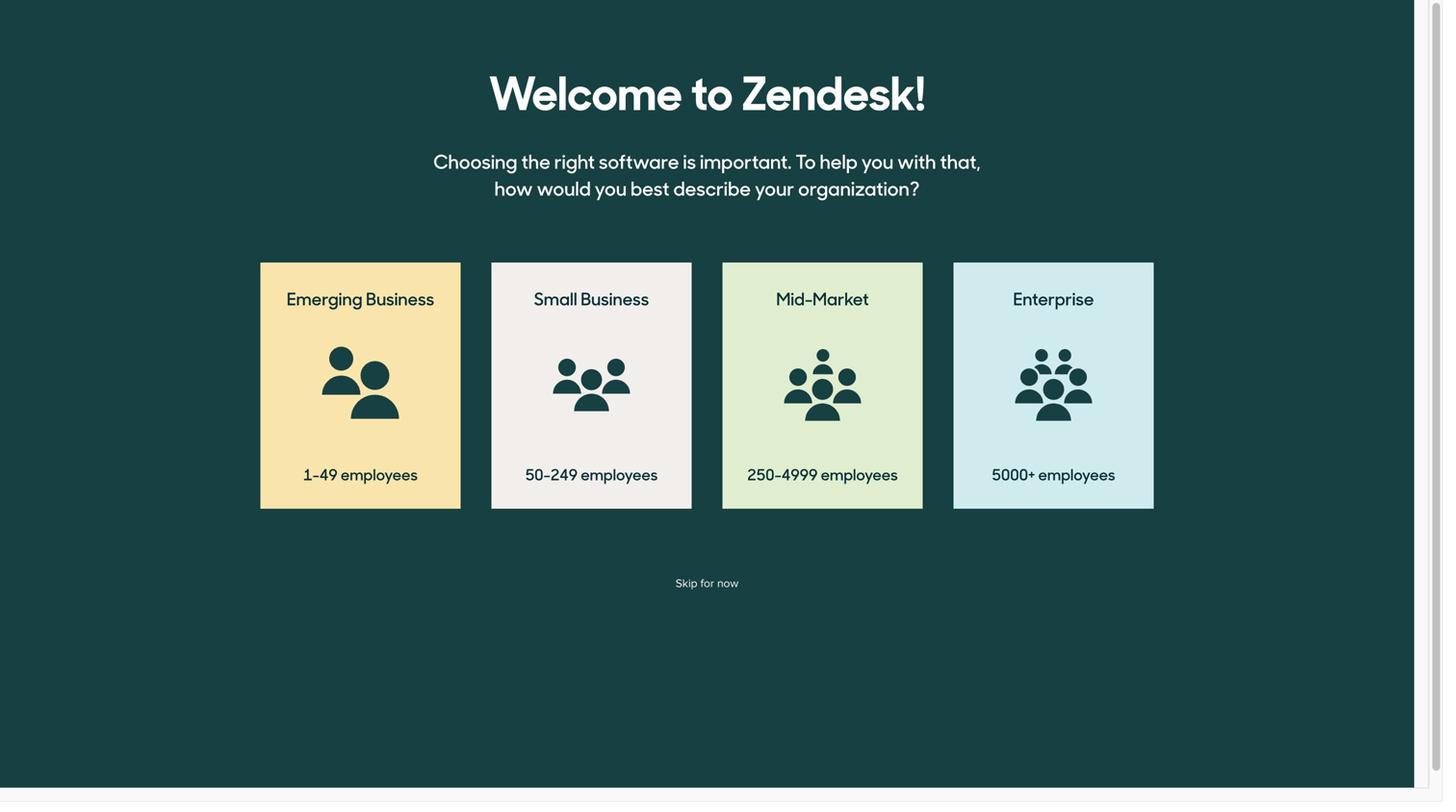 Task type: vqa. For each thing, say whether or not it's contained in the screenshot.


Task type: locate. For each thing, give the bounding box(es) containing it.
you
[[861, 147, 894, 174], [595, 174, 627, 201]]

0 horizontal spatial business
[[366, 286, 434, 310]]

business
[[366, 286, 434, 310], [581, 286, 649, 310]]

50-249 employees
[[525, 464, 658, 485]]

employees right 4999
[[821, 464, 898, 485]]

choosing
[[433, 147, 517, 174]]

enterprise
[[1013, 286, 1094, 310]]

the
[[521, 147, 550, 174]]

would
[[537, 174, 591, 201]]

4999
[[782, 464, 818, 485]]

now
[[717, 577, 739, 591]]

1 business from the left
[[366, 286, 434, 310]]

employees for emerging business
[[341, 464, 418, 485]]

mid-
[[776, 286, 813, 310]]

emerging business
[[287, 286, 434, 310]]

249
[[551, 464, 578, 485]]

business right emerging
[[366, 286, 434, 310]]

zendesk!
[[742, 55, 925, 123]]

esmb image
[[322, 347, 399, 424]]

2 business from the left
[[581, 286, 649, 310]]

employees right 249
[[581, 464, 658, 485]]

right
[[554, 147, 595, 174]]

4 employees from the left
[[341, 464, 418, 485]]

5000+
[[992, 464, 1035, 485]]

software
[[599, 147, 679, 174]]

0 horizontal spatial you
[[595, 174, 627, 201]]

small
[[534, 286, 577, 310]]

your
[[755, 174, 794, 201]]

important.
[[700, 147, 792, 174]]

organization?
[[798, 174, 920, 201]]

that,
[[940, 147, 981, 174]]

help
[[820, 147, 858, 174]]

skip for now link
[[676, 577, 739, 591]]

employees right '49'
[[341, 464, 418, 485]]

to
[[796, 147, 816, 174]]

2 employees from the left
[[821, 464, 898, 485]]

1 employees from the left
[[581, 464, 658, 485]]

1 horizontal spatial business
[[581, 286, 649, 310]]

for
[[700, 577, 714, 591]]

1-
[[303, 464, 319, 485]]

you left best
[[595, 174, 627, 201]]

employees
[[581, 464, 658, 485], [821, 464, 898, 485], [1038, 464, 1115, 485], [341, 464, 418, 485]]

250-
[[747, 464, 782, 485]]

describe
[[673, 174, 751, 201]]

employees right 5000+
[[1038, 464, 1115, 485]]

business right small
[[581, 286, 649, 310]]

choosing the right software is important. to help you with that, how would you best describe your organization?
[[433, 147, 981, 201]]

best
[[631, 174, 670, 201]]

small business
[[534, 286, 649, 310]]

skip
[[676, 577, 698, 591]]

you right help
[[861, 147, 894, 174]]

employees for small business
[[581, 464, 658, 485]]

3 employees from the left
[[1038, 464, 1115, 485]]



Task type: describe. For each thing, give the bounding box(es) containing it.
enterprise image
[[1015, 349, 1092, 422]]

to
[[691, 55, 733, 123]]

5000+ employees
[[992, 464, 1115, 485]]

49
[[319, 464, 338, 485]]

employees for mid-market
[[821, 464, 898, 485]]

250-4999 employees
[[747, 464, 898, 485]]

smb image
[[553, 359, 630, 412]]

1 horizontal spatial you
[[861, 147, 894, 174]]

is
[[683, 147, 696, 174]]

business for emerging business
[[366, 286, 434, 310]]

1-49 employees
[[303, 464, 418, 485]]

welcome
[[489, 55, 682, 123]]

how
[[494, 174, 533, 201]]

emerging
[[287, 286, 363, 310]]

welcome to zendesk!
[[489, 55, 925, 123]]

market
[[813, 286, 869, 310]]

business for small business
[[581, 286, 649, 310]]

mid market image
[[784, 349, 861, 422]]

skip for now
[[676, 577, 739, 591]]

with
[[897, 147, 936, 174]]

mid-market
[[776, 286, 869, 310]]

50-
[[525, 464, 551, 485]]



